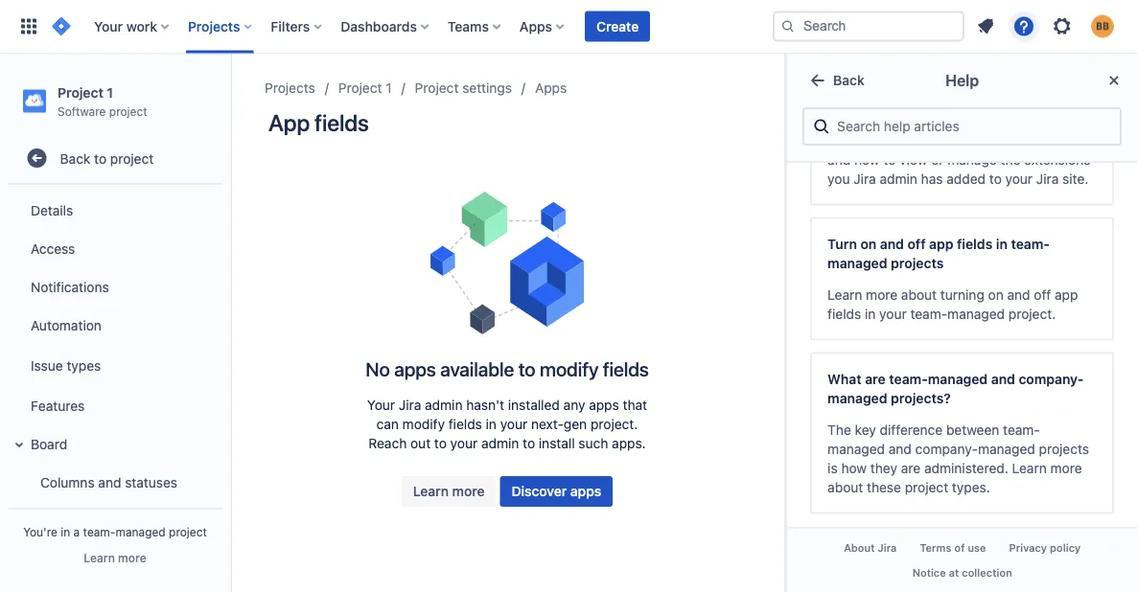 Task type: locate. For each thing, give the bounding box(es) containing it.
banner
[[0, 0, 1138, 54]]

and inside learn more about turning on and off app fields in your team-managed project.
[[1008, 287, 1031, 303]]

projects up app
[[265, 80, 315, 96]]

and inside read more about the atlassian marketplace and how to view or manage the extensions you jira admin has added to your jira site.
[[828, 152, 851, 167]]

help image
[[1013, 15, 1036, 38]]

and right turning at the right of page
[[1008, 287, 1031, 303]]

more inside read more about the atlassian marketplace and how to view or manage the extensions you jira admin has added to your jira site.
[[863, 132, 895, 148]]

how down read
[[855, 152, 880, 167]]

more inside learn more about turning on and off app fields in your team-managed project.
[[866, 287, 898, 303]]

project. inside learn more about turning on and off app fields in your team-managed project.
[[1009, 306, 1056, 322]]

fields up what
[[828, 306, 862, 322]]

1 vertical spatial the
[[1001, 152, 1021, 167]]

your
[[1006, 171, 1033, 187], [880, 306, 907, 322], [501, 417, 528, 433], [451, 436, 478, 452]]

1 horizontal spatial projects
[[265, 80, 315, 96]]

how inside read more about the atlassian marketplace and how to view or manage the extensions you jira admin has added to your jira site.
[[855, 152, 880, 167]]

0 horizontal spatial learn more
[[84, 552, 146, 565]]

0 vertical spatial how
[[855, 152, 880, 167]]

0 vertical spatial apps
[[394, 358, 436, 380]]

more down you're in a team-managed project
[[118, 552, 146, 565]]

1 vertical spatial projects
[[265, 80, 315, 96]]

dashboards button
[[335, 11, 436, 42]]

project
[[338, 80, 382, 96], [415, 80, 459, 96], [58, 84, 103, 100]]

1 vertical spatial off
[[1035, 287, 1052, 303]]

on inside turn on and off app fields in team- managed projects
[[861, 236, 877, 252]]

the key difference between team- managed and company-managed projects is how they are administered. learn more about these project types.
[[828, 422, 1090, 496]]

1 horizontal spatial back
[[834, 72, 865, 88]]

fields down hasn't
[[449, 417, 482, 433]]

0 vertical spatial project.
[[1009, 306, 1056, 322]]

search image
[[781, 19, 796, 34]]

and
[[828, 152, 851, 167], [880, 236, 905, 252], [1008, 287, 1031, 303], [992, 371, 1016, 387], [889, 441, 912, 457], [98, 475, 121, 491]]

how right the is
[[842, 461, 867, 476]]

0 horizontal spatial project.
[[591, 417, 638, 433]]

fields
[[315, 109, 369, 136], [957, 236, 993, 252], [828, 306, 862, 322], [603, 358, 649, 380], [449, 417, 482, 433]]

your down extensions
[[1006, 171, 1033, 187]]

on right turn
[[861, 236, 877, 252]]

close image
[[1103, 69, 1126, 92]]

you
[[828, 171, 850, 187]]

0 vertical spatial modify
[[540, 358, 599, 380]]

in inside learn more about turning on and off app fields in your team-managed project.
[[865, 306, 876, 322]]

learn inside learn more about turning on and off app fields in your team-managed project.
[[828, 287, 863, 303]]

0 vertical spatial your
[[94, 18, 123, 34]]

0 vertical spatial company-
[[1019, 371, 1084, 387]]

modify
[[540, 358, 599, 380], [403, 417, 445, 433]]

1 horizontal spatial modify
[[540, 358, 599, 380]]

your inside your jira admin hasn't installed any apps that can modify fields in your next-gen project. reach out to your admin to install such apps.
[[367, 398, 395, 414]]

types
[[67, 358, 101, 374]]

software
[[58, 104, 106, 118]]

1
[[386, 80, 392, 96], [107, 84, 113, 100]]

0 vertical spatial are
[[866, 371, 886, 387]]

primary element
[[12, 0, 773, 53]]

0 vertical spatial learn more
[[413, 484, 485, 500]]

0 horizontal spatial app
[[930, 236, 954, 252]]

managed up projects?
[[928, 371, 988, 387]]

1 vertical spatial app
[[1055, 287, 1079, 303]]

site.
[[1063, 171, 1089, 187]]

are right what
[[866, 371, 886, 387]]

project inside the key difference between team- managed and company-managed projects is how they are administered. learn more about these project types.
[[905, 480, 949, 496]]

of
[[955, 543, 965, 555]]

managed down turning at the right of page
[[948, 306, 1005, 322]]

extensions
[[1025, 152, 1091, 167]]

how inside the key difference between team- managed and company-managed projects is how they are administered. learn more about these project types.
[[842, 461, 867, 476]]

project 1 software project
[[58, 84, 147, 118]]

1 vertical spatial are
[[902, 461, 921, 476]]

and right turn
[[880, 236, 905, 252]]

your
[[94, 18, 123, 34], [367, 398, 395, 414]]

teams button
[[442, 11, 508, 42]]

1 horizontal spatial learn more button
[[402, 477, 497, 508]]

are inside the key difference between team- managed and company-managed projects is how they are administered. learn more about these project types.
[[902, 461, 921, 476]]

board
[[31, 436, 67, 452]]

back inside button
[[834, 72, 865, 88]]

reach
[[369, 436, 407, 452]]

0 horizontal spatial modify
[[403, 417, 445, 433]]

settings
[[463, 80, 512, 96]]

jira
[[854, 171, 877, 187], [1037, 171, 1059, 187], [399, 398, 422, 414], [878, 543, 897, 555]]

0 vertical spatial back
[[834, 72, 865, 88]]

at
[[949, 567, 960, 579]]

admin left hasn't
[[425, 398, 463, 414]]

0 horizontal spatial 1
[[107, 84, 113, 100]]

in down hasn't
[[486, 417, 497, 433]]

about inside learn more about turning on and off app fields in your team-managed project.
[[902, 287, 937, 303]]

1 vertical spatial apps
[[589, 398, 620, 414]]

project up software on the left of page
[[58, 84, 103, 100]]

project right software on the left of page
[[109, 104, 147, 118]]

1 vertical spatial on
[[989, 287, 1004, 303]]

1 vertical spatial your
[[367, 398, 395, 414]]

privacy policy link
[[998, 537, 1093, 561]]

back for back to project
[[60, 150, 91, 166]]

projects button
[[182, 11, 259, 42]]

1 vertical spatial admin
[[425, 398, 463, 414]]

managed down key
[[828, 441, 885, 457]]

terms
[[920, 543, 952, 555]]

0 horizontal spatial project
[[58, 84, 103, 100]]

projects
[[891, 255, 944, 271], [1040, 441, 1090, 457]]

your left work
[[94, 18, 123, 34]]

1 horizontal spatial projects
[[1040, 441, 1090, 457]]

projects up sidebar navigation image
[[188, 18, 240, 34]]

admin
[[880, 171, 918, 187], [425, 398, 463, 414], [482, 436, 519, 452]]

managed down turn
[[828, 255, 888, 271]]

0 vertical spatial admin
[[880, 171, 918, 187]]

0 horizontal spatial admin
[[425, 398, 463, 414]]

your inside your work popup button
[[94, 18, 123, 34]]

1 vertical spatial company-
[[916, 441, 979, 457]]

details link
[[8, 191, 223, 230]]

apps right no
[[394, 358, 436, 380]]

about jira button
[[833, 537, 909, 561]]

in down turn on and off app fields in team- managed projects on the right
[[865, 306, 876, 322]]

projects inside the key difference between team- managed and company-managed projects is how they are administered. learn more about these project types.
[[1040, 441, 1090, 457]]

in up learn more about turning on and off app fields in your team-managed project. on the right of page
[[997, 236, 1008, 252]]

apps right any
[[589, 398, 620, 414]]

2 horizontal spatial project
[[415, 80, 459, 96]]

more right read
[[863, 132, 895, 148]]

apps for apps dropdown button
[[520, 18, 553, 34]]

1 vertical spatial learn more
[[84, 552, 146, 565]]

help
[[946, 71, 980, 90]]

1 vertical spatial projects
[[1040, 441, 1090, 457]]

on
[[861, 236, 877, 252], [989, 287, 1004, 303]]

1 horizontal spatial off
[[1035, 287, 1052, 303]]

1 down primary element
[[386, 80, 392, 96]]

1 vertical spatial back
[[60, 150, 91, 166]]

team- down turning at the right of page
[[911, 306, 948, 322]]

team- up projects?
[[890, 371, 928, 387]]

your for your jira admin hasn't installed any apps that can modify fields in your next-gen project. reach out to your admin to install such apps.
[[367, 398, 395, 414]]

read more about the atlassian marketplace and how to view or manage the extensions you jira admin has added to your jira site.
[[828, 132, 1097, 187]]

company-
[[1019, 371, 1084, 387], [916, 441, 979, 457]]

1 horizontal spatial admin
[[482, 436, 519, 452]]

apps right teams dropdown button
[[520, 18, 553, 34]]

fields inside your jira admin hasn't installed any apps that can modify fields in your next-gen project. reach out to your admin to install such apps.
[[449, 417, 482, 433]]

project. inside your jira admin hasn't installed any apps that can modify fields in your next-gen project. reach out to your admin to install such apps.
[[591, 417, 638, 433]]

installed
[[508, 398, 560, 414]]

on right turning at the right of page
[[989, 287, 1004, 303]]

your inside learn more about turning on and off app fields in your team-managed project.
[[880, 306, 907, 322]]

fields up the that
[[603, 358, 649, 380]]

apps down apps dropdown button
[[535, 80, 567, 96]]

0 vertical spatial on
[[861, 236, 877, 252]]

off down "has" on the top right of page
[[908, 236, 926, 252]]

0 horizontal spatial back
[[60, 150, 91, 166]]

projects inside dropdown button
[[188, 18, 240, 34]]

1 up back to project
[[107, 84, 113, 100]]

your down turn on and off app fields in team- managed projects on the right
[[880, 306, 907, 322]]

0 horizontal spatial on
[[861, 236, 877, 252]]

Search field
[[773, 11, 965, 42]]

modify up any
[[540, 358, 599, 380]]

0 horizontal spatial projects
[[188, 18, 240, 34]]

apps
[[520, 18, 553, 34], [535, 80, 567, 96]]

project settings link
[[415, 77, 512, 100]]

1 vertical spatial apps
[[535, 80, 567, 96]]

learn right administered.
[[1013, 461, 1047, 476]]

apps inside apps dropdown button
[[520, 18, 553, 34]]

turn
[[828, 236, 857, 252]]

0 horizontal spatial projects
[[891, 255, 944, 271]]

0 vertical spatial projects
[[891, 255, 944, 271]]

jira right about
[[878, 543, 897, 555]]

apps
[[394, 358, 436, 380], [589, 398, 620, 414], [571, 484, 602, 500]]

learn down turn
[[828, 287, 863, 303]]

work
[[126, 18, 157, 34]]

admin down hasn't
[[482, 436, 519, 452]]

about down the is
[[828, 480, 864, 496]]

2 horizontal spatial admin
[[880, 171, 918, 187]]

learn more down you're in a team-managed project
[[84, 552, 146, 565]]

jira up can
[[399, 398, 422, 414]]

Search help articles field
[[832, 109, 1113, 144]]

and up you
[[828, 152, 851, 167]]

gen
[[564, 417, 587, 433]]

back down 'search' field
[[834, 72, 865, 88]]

1 vertical spatial how
[[842, 461, 867, 476]]

the up or at the top right of the page
[[938, 132, 958, 148]]

features link
[[8, 387, 223, 425]]

more up the policy at right
[[1051, 461, 1083, 476]]

0 horizontal spatial learn more button
[[84, 551, 146, 566]]

project right the "these"
[[905, 480, 949, 496]]

0 horizontal spatial are
[[866, 371, 886, 387]]

fields up turning at the right of page
[[957, 236, 993, 252]]

modify up out
[[403, 417, 445, 433]]

the down atlassian
[[1001, 152, 1021, 167]]

1 horizontal spatial app
[[1055, 287, 1079, 303]]

discover apps
[[512, 484, 602, 500]]

such
[[579, 436, 609, 452]]

project up app fields
[[338, 80, 382, 96]]

more down turn on and off app fields in team- managed projects on the right
[[866, 287, 898, 303]]

dashboards
[[341, 18, 417, 34]]

1 horizontal spatial project.
[[1009, 306, 1056, 322]]

team- inside the key difference between team- managed and company-managed projects is how they are administered. learn more about these project types.
[[1004, 422, 1041, 438]]

admin down view
[[880, 171, 918, 187]]

project left the "settings"
[[415, 80, 459, 96]]

about left turning at the right of page
[[902, 287, 937, 303]]

apps for discover
[[571, 484, 602, 500]]

0 vertical spatial about
[[898, 132, 934, 148]]

learn more button down out
[[402, 477, 497, 508]]

1 vertical spatial about
[[902, 287, 937, 303]]

in
[[997, 236, 1008, 252], [865, 306, 876, 322], [486, 417, 497, 433], [61, 526, 70, 539]]

app
[[930, 236, 954, 252], [1055, 287, 1079, 303]]

managed
[[828, 255, 888, 271], [948, 306, 1005, 322], [928, 371, 988, 387], [828, 390, 888, 406], [828, 441, 885, 457], [978, 441, 1036, 457], [116, 526, 166, 539]]

about up view
[[898, 132, 934, 148]]

what are team-managed and company- managed projects?
[[828, 371, 1084, 406]]

available
[[441, 358, 514, 380]]

and up the between
[[992, 371, 1016, 387]]

to
[[94, 150, 107, 166], [884, 152, 896, 167], [990, 171, 1002, 187], [519, 358, 536, 380], [435, 436, 447, 452], [523, 436, 535, 452]]

0 horizontal spatial company-
[[916, 441, 979, 457]]

jira inside the about jira 'button'
[[878, 543, 897, 555]]

1 horizontal spatial company-
[[1019, 371, 1084, 387]]

1 vertical spatial project.
[[591, 417, 638, 433]]

your work button
[[88, 11, 177, 42]]

project 1
[[338, 80, 392, 96]]

0 vertical spatial app
[[930, 236, 954, 252]]

collection
[[962, 567, 1013, 579]]

discover
[[512, 484, 567, 500]]

group
[[4, 185, 223, 593]]

2 vertical spatial about
[[828, 480, 864, 496]]

in inside turn on and off app fields in team- managed projects
[[997, 236, 1008, 252]]

0 vertical spatial off
[[908, 236, 926, 252]]

and inside 'group'
[[98, 475, 121, 491]]

1 horizontal spatial your
[[367, 398, 395, 414]]

2 vertical spatial apps
[[571, 484, 602, 500]]

the
[[828, 422, 852, 438]]

privacy policy
[[1010, 543, 1081, 555]]

notice at collection
[[913, 567, 1013, 579]]

you're
[[23, 526, 57, 539]]

notice at collection link
[[901, 561, 1024, 585]]

0 vertical spatial projects
[[188, 18, 240, 34]]

1 horizontal spatial learn more
[[413, 484, 485, 500]]

0 vertical spatial learn more button
[[402, 477, 497, 508]]

back down software on the left of page
[[60, 150, 91, 166]]

1 horizontal spatial on
[[989, 287, 1004, 303]]

your profile and settings image
[[1092, 15, 1115, 38]]

0 vertical spatial apps
[[520, 18, 553, 34]]

app fields
[[269, 109, 369, 136]]

0 horizontal spatial off
[[908, 236, 926, 252]]

1 horizontal spatial the
[[1001, 152, 1021, 167]]

automation link
[[8, 306, 223, 345]]

managed down statuses
[[116, 526, 166, 539]]

1 inside project 1 software project
[[107, 84, 113, 100]]

team- right the between
[[1004, 422, 1041, 438]]

1 horizontal spatial are
[[902, 461, 921, 476]]

0 horizontal spatial the
[[938, 132, 958, 148]]

jira software image
[[50, 15, 73, 38], [50, 15, 73, 38]]

project inside project 1 software project
[[109, 104, 147, 118]]

about
[[898, 132, 934, 148], [902, 287, 937, 303], [828, 480, 864, 496]]

1 horizontal spatial project
[[338, 80, 382, 96]]

app inside turn on and off app fields in team- managed projects
[[930, 236, 954, 252]]

to down software on the left of page
[[94, 150, 107, 166]]

and inside the key difference between team- managed and company-managed projects is how they are administered. learn more about these project types.
[[889, 441, 912, 457]]

back
[[834, 72, 865, 88], [60, 150, 91, 166]]

projects inside turn on and off app fields in team- managed projects
[[891, 255, 944, 271]]

and down board button
[[98, 475, 121, 491]]

banner containing your work
[[0, 0, 1138, 54]]

are right they
[[902, 461, 921, 476]]

2 vertical spatial admin
[[482, 436, 519, 452]]

your for your work
[[94, 18, 123, 34]]

your up can
[[367, 398, 395, 414]]

about inside read more about the atlassian marketplace and how to view or manage the extensions you jira admin has added to your jira site.
[[898, 132, 934, 148]]

admin inside read more about the atlassian marketplace and how to view or manage the extensions you jira admin has added to your jira site.
[[880, 171, 918, 187]]

columns and statuses
[[40, 475, 178, 491]]

1 for project 1 software project
[[107, 84, 113, 100]]

learn more button down you're in a team-managed project
[[84, 551, 146, 566]]

off
[[908, 236, 926, 252], [1035, 287, 1052, 303]]

off right turning at the right of page
[[1035, 287, 1052, 303]]

issue types link
[[8, 345, 223, 387]]

more
[[863, 132, 895, 148], [866, 287, 898, 303], [1051, 461, 1083, 476], [453, 484, 485, 500], [118, 552, 146, 565]]

team- down extensions
[[1012, 236, 1050, 252]]

fields inside turn on and off app fields in team- managed projects
[[957, 236, 993, 252]]

manage
[[948, 152, 997, 167]]

0 horizontal spatial your
[[94, 18, 123, 34]]

to right out
[[435, 436, 447, 452]]

managed inside learn more about turning on and off app fields in your team-managed project.
[[948, 306, 1005, 322]]

create button
[[585, 11, 651, 42]]

apps right discover
[[571, 484, 602, 500]]

projects for projects link
[[265, 80, 315, 96]]

team- inside what are team-managed and company- managed projects?
[[890, 371, 928, 387]]

1 horizontal spatial 1
[[386, 80, 392, 96]]

on inside learn more about turning on and off app fields in your team-managed project.
[[989, 287, 1004, 303]]

filters
[[271, 18, 310, 34]]

turn on and off app fields in team- managed projects
[[828, 236, 1050, 271]]

learn more down out
[[413, 484, 485, 500]]

access
[[31, 241, 75, 256]]

more inside the key difference between team- managed and company-managed projects is how they are administered. learn more about these project types.
[[1051, 461, 1083, 476]]

1 vertical spatial modify
[[403, 417, 445, 433]]

and down difference
[[889, 441, 912, 457]]

projects?
[[891, 390, 951, 406]]

learn more
[[413, 484, 485, 500], [84, 552, 146, 565]]



Task type: describe. For each thing, give the bounding box(es) containing it.
1 vertical spatial learn more button
[[84, 551, 146, 566]]

to down the next-
[[523, 436, 535, 452]]

company- inside what are team-managed and company- managed projects?
[[1019, 371, 1084, 387]]

hasn't
[[467, 398, 505, 414]]

0 vertical spatial the
[[938, 132, 958, 148]]

these
[[867, 480, 902, 496]]

fields down project 1 link
[[315, 109, 369, 136]]

your work
[[94, 18, 157, 34]]

settings image
[[1052, 15, 1075, 38]]

project up details "link"
[[110, 150, 154, 166]]

create
[[597, 18, 639, 34]]

team- right a
[[83, 526, 116, 539]]

filters button
[[265, 11, 329, 42]]

administered.
[[925, 461, 1009, 476]]

projects for team-
[[1040, 441, 1090, 457]]

learn inside the key difference between team- managed and company-managed projects is how they are administered. learn more about these project types.
[[1013, 461, 1047, 476]]

apps link
[[535, 77, 567, 100]]

and inside what are team-managed and company- managed projects?
[[992, 371, 1016, 387]]

project down statuses
[[169, 526, 207, 539]]

columns
[[40, 475, 95, 491]]

difference
[[880, 422, 943, 438]]

privacy
[[1010, 543, 1048, 555]]

off inside turn on and off app fields in team- managed projects
[[908, 236, 926, 252]]

project settings
[[415, 80, 512, 96]]

can
[[377, 417, 399, 433]]

notifications link
[[8, 268, 223, 306]]

use
[[968, 543, 987, 555]]

team- inside turn on and off app fields in team- managed projects
[[1012, 236, 1050, 252]]

are inside what are team-managed and company- managed projects?
[[866, 371, 886, 387]]

and inside turn on and off app fields in team- managed projects
[[880, 236, 905, 252]]

terms of use
[[920, 543, 987, 555]]

managed inside turn on and off app fields in team- managed projects
[[828, 255, 888, 271]]

your right out
[[451, 436, 478, 452]]

project for project settings
[[415, 80, 459, 96]]

no apps available to modify fields
[[366, 358, 649, 380]]

apps for apps link
[[535, 80, 567, 96]]

project for project 1
[[338, 80, 382, 96]]

fields inside learn more about turning on and off app fields in your team-managed project.
[[828, 306, 862, 322]]

issue
[[31, 358, 63, 374]]

teams
[[448, 18, 489, 34]]

projects for projects dropdown button
[[188, 18, 240, 34]]

to right added
[[990, 171, 1002, 187]]

project 1 link
[[338, 77, 392, 100]]

back for back
[[834, 72, 865, 88]]

to left view
[[884, 152, 896, 167]]

more left discover
[[453, 484, 485, 500]]

your down installed at the bottom left of page
[[501, 417, 528, 433]]

between
[[947, 422, 1000, 438]]

1 for project 1
[[386, 80, 392, 96]]

install
[[539, 436, 575, 452]]

projects link
[[265, 77, 315, 100]]

out
[[411, 436, 431, 452]]

company- inside the key difference between team- managed and company-managed projects is how they are administered. learn more about these project types.
[[916, 441, 979, 457]]

back to project
[[60, 150, 154, 166]]

expand image
[[8, 434, 31, 457]]

sidebar navigation image
[[209, 77, 251, 115]]

access link
[[8, 230, 223, 268]]

they
[[871, 461, 898, 476]]

about jira
[[844, 543, 897, 555]]

your inside read more about the atlassian marketplace and how to view or manage the extensions you jira admin has added to your jira site.
[[1006, 171, 1033, 187]]

group containing details
[[4, 185, 223, 593]]

you're in a team-managed project
[[23, 526, 207, 539]]

columns and statuses link
[[19, 464, 223, 502]]

marketplace
[[1020, 132, 1097, 148]]

terms of use link
[[909, 537, 998, 561]]

atlassian
[[961, 132, 1017, 148]]

jira down extensions
[[1037, 171, 1059, 187]]

team- inside learn more about turning on and off app fields in your team-managed project.
[[911, 306, 948, 322]]

turning
[[941, 287, 985, 303]]

features
[[31, 398, 85, 414]]

view
[[900, 152, 928, 167]]

a
[[74, 526, 80, 539]]

appswitcher icon image
[[17, 15, 40, 38]]

next-
[[532, 417, 564, 433]]

details
[[31, 202, 73, 218]]

about for your
[[902, 287, 937, 303]]

or
[[932, 152, 944, 167]]

is
[[828, 461, 838, 476]]

app inside learn more about turning on and off app fields in your team-managed project.
[[1055, 287, 1079, 303]]

modify inside your jira admin hasn't installed any apps that can modify fields in your next-gen project. reach out to your admin to install such apps.
[[403, 417, 445, 433]]

learn down out
[[413, 484, 449, 500]]

learn down you're in a team-managed project
[[84, 552, 115, 565]]

managed down the between
[[978, 441, 1036, 457]]

jira inside your jira admin hasn't installed any apps that can modify fields in your next-gen project. reach out to your admin to install such apps.
[[399, 398, 422, 414]]

app
[[269, 109, 310, 136]]

in inside your jira admin hasn't installed any apps that can modify fields in your next-gen project. reach out to your admin to install such apps.
[[486, 417, 497, 433]]

learn more about turning on and off app fields in your team-managed project.
[[828, 287, 1079, 322]]

back to project link
[[8, 139, 223, 178]]

project inside project 1 software project
[[58, 84, 103, 100]]

about inside the key difference between team- managed and company-managed projects is how they are administered. learn more about these project types.
[[828, 480, 864, 496]]

about
[[844, 543, 875, 555]]

notice
[[913, 567, 946, 579]]

to up installed at the bottom left of page
[[519, 358, 536, 380]]

apps.
[[612, 436, 646, 452]]

key
[[855, 422, 877, 438]]

that
[[623, 398, 648, 414]]

notifications image
[[975, 15, 998, 38]]

apps button
[[514, 11, 572, 42]]

read more about the atlassian marketplace and how to view or manage the extensions you jira admin has added to your jira site. button
[[811, 82, 1115, 206]]

apps for no
[[394, 358, 436, 380]]

off inside learn more about turning on and off app fields in your team-managed project.
[[1035, 287, 1052, 303]]

jira right you
[[854, 171, 877, 187]]

in left a
[[61, 526, 70, 539]]

policy
[[1051, 543, 1081, 555]]

types.
[[953, 480, 991, 496]]

no
[[366, 358, 390, 380]]

notifications
[[31, 279, 109, 295]]

managed down what
[[828, 390, 888, 406]]

about for or
[[898, 132, 934, 148]]

your jira admin hasn't installed any apps that can modify fields in your next-gen project. reach out to your admin to install such apps.
[[367, 398, 648, 452]]

read
[[828, 132, 859, 148]]

automation
[[31, 317, 102, 333]]

projects for app
[[891, 255, 944, 271]]

what
[[828, 371, 862, 387]]

back button
[[795, 65, 877, 96]]

issue types
[[31, 358, 101, 374]]

statuses
[[125, 475, 178, 491]]

discover apps link
[[500, 477, 613, 508]]

apps inside your jira admin hasn't installed any apps that can modify fields in your next-gen project. reach out to your admin to install such apps.
[[589, 398, 620, 414]]



Task type: vqa. For each thing, say whether or not it's contained in the screenshot.
Builder's Intranet
no



